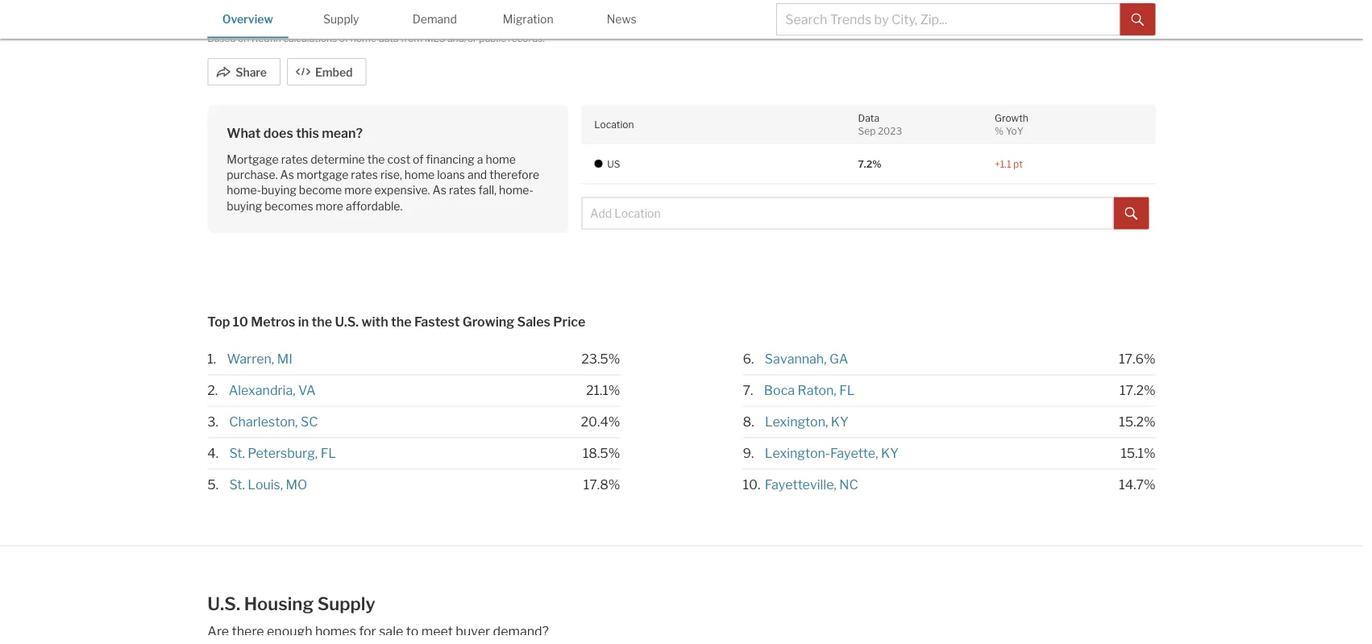 Task type: vqa. For each thing, say whether or not it's contained in the screenshot.
In
yes



Task type: describe. For each thing, give the bounding box(es) containing it.
financing
[[426, 152, 475, 166]]

a
[[477, 152, 483, 166]]

news link
[[582, 0, 662, 37]]

1 home- from the left
[[227, 183, 261, 197]]

va
[[298, 383, 316, 398]]

calculations
[[283, 33, 337, 44]]

this
[[296, 125, 319, 141]]

0 vertical spatial as
[[280, 168, 294, 182]]

2023
[[878, 125, 902, 137]]

purchase.
[[227, 168, 278, 182]]

news
[[607, 12, 637, 26]]

%
[[995, 125, 1004, 137]]

+1.1
[[995, 158, 1012, 170]]

7.2%
[[858, 158, 882, 170]]

2 horizontal spatial the
[[391, 314, 412, 330]]

2 home- from the left
[[499, 183, 534, 197]]

fayette,
[[830, 446, 879, 461]]

submit search image for search trends by city, zip... search box
[[1132, 13, 1145, 26]]

1 vertical spatial supply
[[317, 593, 376, 614]]

mean?
[[322, 125, 363, 141]]

the inside the mortgage rates determine the cost of financing a home purchase. as mortgage rates rise, home loans and therefore home-buying become more expensive. as rates fall, home- buying becomes more affordable.
[[367, 152, 385, 166]]

st. petersburg, fl
[[229, 446, 336, 461]]

growing
[[463, 314, 515, 330]]

fall,
[[479, 183, 497, 197]]

lexington-
[[765, 446, 830, 461]]

fastest
[[414, 314, 460, 330]]

warren, mi
[[227, 351, 293, 367]]

ga
[[830, 351, 849, 367]]

boca raton, fl
[[764, 383, 855, 398]]

of inside the mortgage rates determine the cost of financing a home purchase. as mortgage rates rise, home loans and therefore home-buying become more expensive. as rates fall, home- buying becomes more affordable.
[[413, 152, 424, 166]]

mortgage rates determine the cost of financing a home purchase. as mortgage rates rise, home loans and therefore home-buying become more expensive. as rates fall, home- buying becomes more affordable.
[[227, 152, 539, 213]]

lexington,
[[765, 414, 828, 430]]

2 vertical spatial home
[[405, 168, 435, 182]]

lexington, ky link
[[757, 414, 849, 430]]

boca
[[764, 383, 795, 398]]

demand link
[[395, 0, 475, 37]]

+1.1 pt
[[995, 158, 1023, 170]]

charleston,
[[229, 414, 298, 430]]

from
[[401, 33, 423, 44]]

20.4%
[[581, 414, 620, 430]]

0 horizontal spatial of
[[339, 33, 349, 44]]

what does this mean?
[[227, 125, 363, 141]]

with
[[362, 314, 388, 330]]

0 horizontal spatial rates
[[281, 152, 308, 166]]

0 vertical spatial buying
[[261, 183, 297, 197]]

in
[[298, 314, 309, 330]]

data
[[858, 112, 880, 124]]

fayetteville, nc
[[765, 477, 859, 493]]

charleston, sc
[[229, 414, 318, 430]]

1 vertical spatial u.s.
[[207, 593, 240, 614]]

17.2%
[[1120, 383, 1156, 398]]

mo
[[286, 477, 307, 493]]

17.8%
[[584, 477, 620, 493]]

embed button
[[287, 58, 366, 85]]

fayetteville, nc link
[[763, 477, 859, 493]]

u.s. housing supply
[[207, 593, 376, 614]]

raton,
[[798, 383, 837, 398]]

sep
[[858, 125, 876, 137]]

mls
[[425, 33, 445, 44]]

data
[[379, 33, 399, 44]]

1 vertical spatial more
[[316, 199, 344, 213]]

alexandria, va
[[229, 383, 316, 398]]

mortgage
[[227, 152, 279, 166]]

mortgage
[[297, 168, 349, 182]]

1 horizontal spatial ky
[[881, 446, 899, 461]]

1 vertical spatial rates
[[351, 168, 378, 182]]

overview link
[[207, 0, 288, 37]]

savannah, ga link
[[757, 351, 849, 367]]

warren,
[[227, 351, 274, 367]]

determine
[[311, 152, 365, 166]]

yoy
[[1006, 125, 1024, 137]]

based on redfin calculations of home data from mls and/or public records.
[[207, 33, 545, 44]]

15.1%
[[1121, 446, 1156, 461]]

lexington-fayette, ky link
[[757, 446, 899, 461]]

Search Trends by City, Zip... search field
[[777, 3, 1121, 35]]

fl for st. petersburg, fl
[[321, 446, 336, 461]]

st. for st. louis, mo
[[229, 477, 245, 493]]

what
[[227, 125, 261, 141]]

share
[[236, 66, 267, 79]]

share button
[[207, 58, 281, 85]]

10
[[233, 314, 248, 330]]

15.2%
[[1119, 414, 1156, 430]]

fl for boca raton, fl
[[840, 383, 855, 398]]

pt
[[1014, 158, 1023, 170]]

alexandria,
[[229, 383, 296, 398]]



Task type: locate. For each thing, give the bounding box(es) containing it.
1 vertical spatial buying
[[227, 199, 262, 213]]

rise,
[[380, 168, 402, 182]]

0 vertical spatial supply
[[323, 12, 359, 26]]

the right in
[[312, 314, 332, 330]]

lexington-fayette, ky
[[765, 446, 899, 461]]

more up affordable.
[[344, 183, 372, 197]]

supply right housing
[[317, 593, 376, 614]]

metros
[[251, 314, 295, 330]]

demand
[[413, 12, 457, 26]]

1 vertical spatial st.
[[229, 477, 245, 493]]

records.
[[508, 33, 545, 44]]

of right calculations
[[339, 33, 349, 44]]

based
[[207, 33, 236, 44]]

2 st. from the top
[[229, 477, 245, 493]]

supply up calculations
[[323, 12, 359, 26]]

as up becomes
[[280, 168, 294, 182]]

1 vertical spatial fl
[[321, 446, 336, 461]]

buying up becomes
[[261, 183, 297, 197]]

savannah, ga
[[765, 351, 849, 367]]

buying down the purchase.
[[227, 199, 262, 213]]

0 horizontal spatial ky
[[831, 414, 849, 430]]

submit search image
[[1132, 13, 1145, 26], [1125, 207, 1138, 220]]

0 vertical spatial st.
[[229, 446, 245, 461]]

st. petersburg, fl link
[[221, 446, 336, 461]]

the right with
[[391, 314, 412, 330]]

migration link
[[488, 0, 569, 37]]

st. down "charleston,"
[[229, 446, 245, 461]]

Add Location search field
[[582, 197, 1114, 229]]

more down become
[[316, 199, 344, 213]]

ky up lexington-fayette, ky
[[831, 414, 849, 430]]

mi
[[277, 351, 293, 367]]

as
[[280, 168, 294, 182], [433, 183, 447, 197]]

0 vertical spatial fl
[[840, 383, 855, 398]]

0 vertical spatial u.s.
[[335, 314, 359, 330]]

top
[[207, 314, 230, 330]]

1 horizontal spatial as
[[433, 183, 447, 197]]

lexington, ky
[[765, 414, 849, 430]]

petersburg,
[[248, 446, 318, 461]]

becomes
[[265, 199, 313, 213]]

0 horizontal spatial home
[[351, 33, 376, 44]]

location
[[594, 119, 634, 130]]

1 horizontal spatial u.s.
[[335, 314, 359, 330]]

0 horizontal spatial the
[[312, 314, 332, 330]]

rates left rise, at the top of page
[[351, 168, 378, 182]]

therefore
[[490, 168, 539, 182]]

0 horizontal spatial more
[[316, 199, 344, 213]]

2 vertical spatial rates
[[449, 183, 476, 197]]

does
[[264, 125, 293, 141]]

home- down therefore
[[499, 183, 534, 197]]

st. for st. petersburg, fl
[[229, 446, 245, 461]]

and/or
[[448, 33, 477, 44]]

redfin
[[251, 33, 281, 44]]

u.s. left housing
[[207, 593, 240, 614]]

rates down what does this mean?
[[281, 152, 308, 166]]

savannah,
[[765, 351, 827, 367]]

price
[[553, 314, 586, 330]]

1 horizontal spatial rates
[[351, 168, 378, 182]]

expensive.
[[375, 183, 430, 197]]

affordable.
[[346, 199, 403, 213]]

the
[[367, 152, 385, 166], [312, 314, 332, 330], [391, 314, 412, 330]]

0 vertical spatial more
[[344, 183, 372, 197]]

fayetteville,
[[765, 477, 837, 493]]

nc
[[840, 477, 859, 493]]

0 horizontal spatial home-
[[227, 183, 261, 197]]

home up expensive.
[[405, 168, 435, 182]]

home right a
[[486, 152, 516, 166]]

home-
[[227, 183, 261, 197], [499, 183, 534, 197]]

sales
[[517, 314, 551, 330]]

public
[[479, 33, 506, 44]]

charleston, sc link
[[221, 414, 318, 430]]

submit search image for add location 'search box'
[[1125, 207, 1138, 220]]

1 st. from the top
[[229, 446, 245, 461]]

1 vertical spatial of
[[413, 152, 424, 166]]

migration
[[503, 12, 554, 26]]

home- down the purchase.
[[227, 183, 261, 197]]

1 horizontal spatial fl
[[840, 383, 855, 398]]

growth % yoy
[[995, 112, 1029, 137]]

0 vertical spatial of
[[339, 33, 349, 44]]

1 vertical spatial as
[[433, 183, 447, 197]]

st. left louis,
[[229, 477, 245, 493]]

st.
[[229, 446, 245, 461], [229, 477, 245, 493]]

us
[[607, 158, 620, 170]]

u.s. left with
[[335, 314, 359, 330]]

top 10 metros in the u.s. with the fastest growing sales price
[[207, 314, 586, 330]]

boca raton, fl link
[[756, 383, 855, 398]]

u.s.
[[335, 314, 359, 330], [207, 593, 240, 614]]

1 horizontal spatial home-
[[499, 183, 534, 197]]

23.5%
[[582, 351, 620, 367]]

ky
[[831, 414, 849, 430], [881, 446, 899, 461]]

1 vertical spatial ky
[[881, 446, 899, 461]]

rates down loans
[[449, 183, 476, 197]]

fl right petersburg,
[[321, 446, 336, 461]]

loans
[[437, 168, 465, 182]]

rates
[[281, 152, 308, 166], [351, 168, 378, 182], [449, 183, 476, 197]]

fl right raton,
[[840, 383, 855, 398]]

housing
[[244, 593, 314, 614]]

1 vertical spatial submit search image
[[1125, 207, 1138, 220]]

of
[[339, 33, 349, 44], [413, 152, 424, 166]]

the up rise, at the top of page
[[367, 152, 385, 166]]

0 horizontal spatial u.s.
[[207, 593, 240, 614]]

louis,
[[248, 477, 283, 493]]

0 vertical spatial ky
[[831, 414, 849, 430]]

supply link
[[301, 0, 382, 37]]

1 vertical spatial home
[[486, 152, 516, 166]]

0 horizontal spatial as
[[280, 168, 294, 182]]

warren, mi link
[[219, 351, 293, 367]]

on
[[238, 33, 249, 44]]

as down loans
[[433, 183, 447, 197]]

data sep 2023
[[858, 112, 902, 137]]

become
[[299, 183, 342, 197]]

1 horizontal spatial more
[[344, 183, 372, 197]]

alexandria, va link
[[221, 383, 316, 398]]

21.1%
[[586, 383, 620, 398]]

1 horizontal spatial the
[[367, 152, 385, 166]]

more
[[344, 183, 372, 197], [316, 199, 344, 213]]

1 horizontal spatial of
[[413, 152, 424, 166]]

2 horizontal spatial rates
[[449, 183, 476, 197]]

of right cost
[[413, 152, 424, 166]]

0 horizontal spatial fl
[[321, 446, 336, 461]]

0 vertical spatial rates
[[281, 152, 308, 166]]

0 vertical spatial home
[[351, 33, 376, 44]]

1 horizontal spatial home
[[405, 168, 435, 182]]

growth
[[995, 112, 1029, 124]]

embed
[[315, 66, 353, 79]]

ky right fayette,
[[881, 446, 899, 461]]

2 horizontal spatial home
[[486, 152, 516, 166]]

home left data
[[351, 33, 376, 44]]

0 vertical spatial submit search image
[[1132, 13, 1145, 26]]

st. louis, mo link
[[221, 477, 307, 493]]



